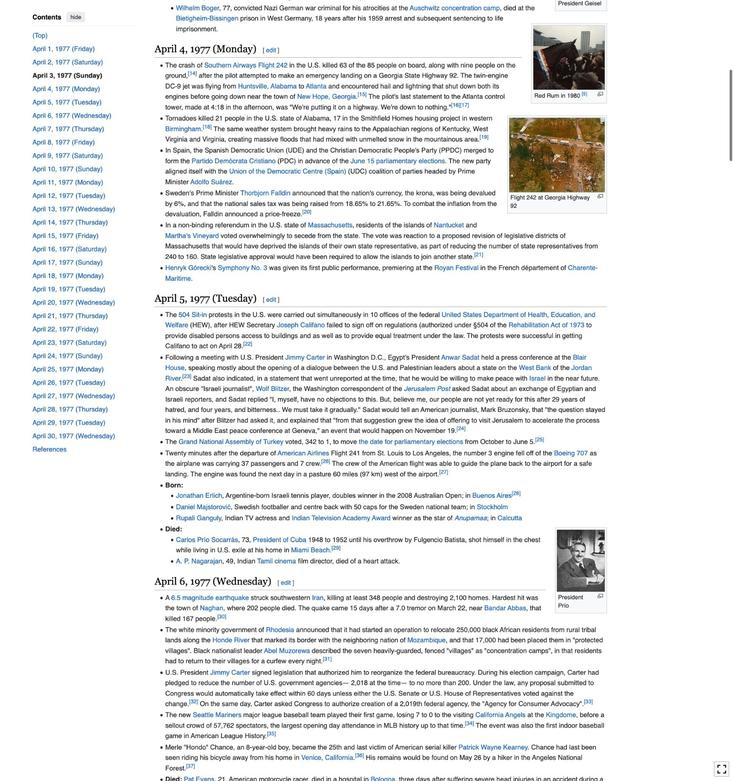 Task type: locate. For each thing, give the bounding box(es) containing it.
fullscreen image
[[717, 765, 726, 775]]



Task type: vqa. For each thing, say whether or not it's contained in the screenshot.
fullScreen Image
yes



